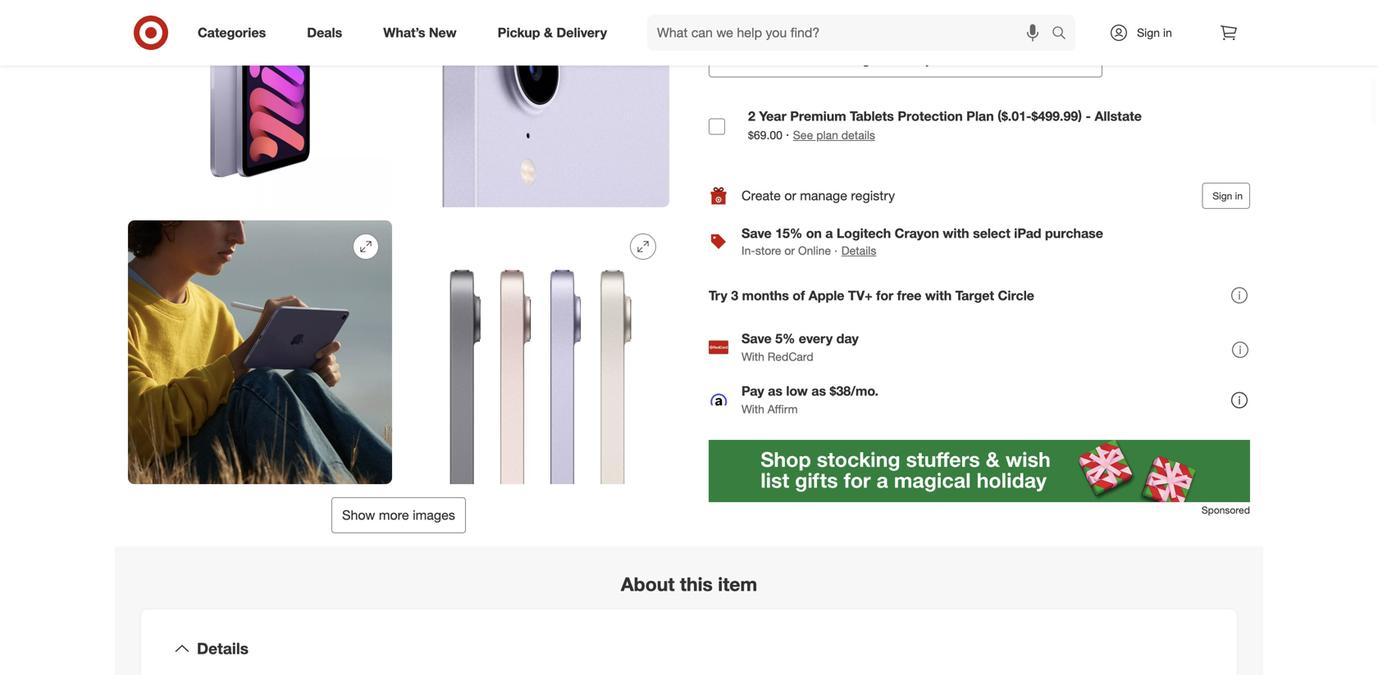 Task type: locate. For each thing, give the bounding box(es) containing it.
what's new
[[383, 25, 457, 41]]

0 vertical spatial details
[[841, 244, 876, 258]]

crayon
[[895, 226, 939, 242]]

1 vertical spatial save
[[742, 331, 772, 347]]

$69.00
[[748, 128, 783, 142]]

manage
[[800, 188, 847, 204]]

save
[[742, 226, 772, 242], [742, 331, 772, 347]]

0 horizontal spatial as
[[768, 384, 783, 400]]

0 vertical spatial sign in
[[1137, 25, 1172, 40]]

0 horizontal spatial in
[[881, 51, 891, 67]]

0 vertical spatial with
[[742, 350, 765, 364]]

redcard
[[768, 350, 813, 364]]

1 save from the top
[[742, 226, 772, 242]]

0 horizontal spatial sign in
[[1137, 25, 1172, 40]]

None checkbox
[[709, 119, 725, 135]]

pickup
[[498, 25, 540, 41]]

to left buy
[[895, 51, 907, 67]]

as right low
[[812, 384, 826, 400]]

2 or from the top
[[785, 244, 795, 258]]

a
[[825, 226, 833, 242]]

plan
[[967, 108, 994, 124]]

what's
[[383, 25, 425, 41]]

to
[[943, 2, 955, 18], [895, 51, 907, 67]]

sign in
[[1137, 25, 1172, 40], [1213, 190, 1243, 202]]

every
[[799, 331, 833, 347]]

save up the in-
[[742, 226, 772, 242]]

1 horizontal spatial in
[[1163, 25, 1172, 40]]

new
[[429, 25, 457, 41]]

about this item
[[621, 574, 757, 597]]

1 vertical spatial sign in
[[1213, 190, 1243, 202]]

try
[[709, 288, 728, 304]]

0 horizontal spatial to
[[895, 51, 907, 67]]

tv+
[[848, 288, 873, 304]]

or inside save 15% on a logitech crayon with select ipad purchase in-store or online ∙ details
[[785, 244, 795, 258]]

deals element
[[709, 216, 1250, 322]]

as up affirm
[[768, 384, 783, 400]]

pickup & delivery link
[[484, 15, 628, 51]]

sponsored
[[1202, 505, 1250, 517]]

1 vertical spatial with
[[742, 403, 765, 417]]

add to cart
[[914, 2, 984, 18]]

affirm
[[768, 403, 798, 417]]

ipad
[[1014, 226, 1041, 242]]

0 vertical spatial or
[[785, 188, 796, 204]]

save inside the save 5% every day with redcard
[[742, 331, 772, 347]]

buy
[[910, 51, 932, 67]]

registry
[[851, 188, 895, 204]]

2 save from the top
[[742, 331, 772, 347]]

categories
[[198, 25, 266, 41]]

sign
[[1137, 25, 1160, 40], [851, 51, 877, 67], [1213, 190, 1232, 202]]

or right create at the right
[[785, 188, 796, 204]]

with down pay
[[742, 403, 765, 417]]

with right the 'free'
[[925, 288, 952, 304]]

free
[[897, 288, 922, 304]]

with
[[742, 350, 765, 364], [742, 403, 765, 417]]

item
[[718, 574, 757, 597]]

0 horizontal spatial details
[[197, 640, 249, 659]]

2 horizontal spatial sign
[[1213, 190, 1232, 202]]

deals link
[[293, 15, 363, 51]]

0 horizontal spatial sign
[[851, 51, 877, 67]]

0 vertical spatial save
[[742, 226, 772, 242]]

about
[[621, 574, 675, 597]]

in
[[1163, 25, 1172, 40], [881, 51, 891, 67], [1235, 190, 1243, 202]]

details
[[841, 244, 876, 258], [197, 640, 249, 659]]

or
[[785, 188, 796, 204], [785, 244, 795, 258]]

5%
[[775, 331, 795, 347]]

1 or from the top
[[785, 188, 796, 204]]

save inside save 15% on a logitech crayon with select ipad purchase in-store or online ∙ details
[[742, 226, 772, 242]]

with left the select
[[943, 226, 969, 242]]

add
[[914, 2, 939, 18]]

2 vertical spatial in
[[1235, 190, 1243, 202]]

∙
[[834, 244, 837, 258]]

with
[[943, 226, 969, 242], [925, 288, 952, 304]]

create or manage registry
[[742, 188, 895, 204]]

1 horizontal spatial to
[[943, 2, 955, 18]]

with up pay
[[742, 350, 765, 364]]

2 vertical spatial sign
[[1213, 190, 1232, 202]]

What can we help you find? suggestions appear below search field
[[647, 15, 1056, 51]]

delivery
[[557, 25, 607, 41]]

15%
[[775, 226, 803, 242]]

1 vertical spatial in
[[881, 51, 891, 67]]

create
[[742, 188, 781, 204]]

store
[[755, 244, 781, 258]]

save 15% on a logitech crayon with select ipad purchase link
[[742, 226, 1103, 242]]

sign in button
[[1202, 183, 1250, 209]]

save left 5%
[[742, 331, 772, 347]]

1 vertical spatial or
[[785, 244, 795, 258]]

protection
[[898, 108, 963, 124]]

what's new link
[[369, 15, 477, 51]]

0 vertical spatial with
[[943, 226, 969, 242]]

0 vertical spatial in
[[1163, 25, 1172, 40]]

1 vertical spatial details
[[197, 640, 249, 659]]

1 horizontal spatial as
[[812, 384, 826, 400]]

apple ipad mini wi-fi (2021, 6th generation), 4 of 8 image
[[405, 0, 669, 208]]

as
[[768, 384, 783, 400], [812, 384, 826, 400]]

1 with from the top
[[742, 350, 765, 364]]

1 vertical spatial with
[[925, 288, 952, 304]]

add to cart button
[[796, 0, 1103, 28]]

2 horizontal spatial in
[[1235, 190, 1243, 202]]

&
[[544, 25, 553, 41]]

or down 15%
[[785, 244, 795, 258]]

1 horizontal spatial details
[[841, 244, 876, 258]]

2 with from the top
[[742, 403, 765, 417]]

year
[[759, 108, 787, 124]]

to right 'add'
[[943, 2, 955, 18]]

1 horizontal spatial sign in
[[1213, 190, 1243, 202]]

pay as low as $38/mo. with affirm
[[742, 384, 879, 417]]

0 vertical spatial to
[[943, 2, 955, 18]]

logitech
[[837, 226, 891, 242]]

search
[[1044, 26, 1084, 42]]

tablets
[[850, 108, 894, 124]]

1 horizontal spatial sign
[[1137, 25, 1160, 40]]



Task type: vqa. For each thing, say whether or not it's contained in the screenshot.
Upload
no



Task type: describe. For each thing, give the bounding box(es) containing it.
with inside save 15% on a logitech crayon with select ipad purchase in-store or online ∙ details
[[943, 226, 969, 242]]

1 vertical spatial sign
[[851, 51, 877, 67]]

deals
[[307, 25, 342, 41]]

show
[[342, 508, 375, 524]]

·
[[786, 127, 789, 143]]

details
[[842, 128, 875, 142]]

allstate
[[1095, 108, 1142, 124]]

$499.99)
[[1032, 108, 1082, 124]]

see plan details button
[[793, 127, 875, 144]]

details inside details dropdown button
[[197, 640, 249, 659]]

circle
[[998, 288, 1034, 304]]

purchase
[[1045, 226, 1103, 242]]

save for 5%
[[742, 331, 772, 347]]

image gallery element
[[128, 0, 669, 534]]

($.01-
[[998, 108, 1032, 124]]

low
[[786, 384, 808, 400]]

1 vertical spatial to
[[895, 51, 907, 67]]

details inside save 15% on a logitech crayon with select ipad purchase in-store or online ∙ details
[[841, 244, 876, 258]]

show more images
[[342, 508, 455, 524]]

sign in link
[[1095, 15, 1198, 51]]

images
[[413, 508, 455, 524]]

try 3 months of apple tv+ for free with target circle
[[709, 288, 1034, 304]]

in-
[[742, 244, 755, 258]]

with inside the save 5% every day with redcard
[[742, 350, 765, 364]]

details button
[[841, 242, 877, 260]]

2
[[748, 108, 755, 124]]

search button
[[1044, 15, 1084, 54]]

save for 15%
[[742, 226, 772, 242]]

sign in to buy now button
[[709, 41, 1103, 77]]

cart
[[959, 2, 984, 18]]

save 5% every day with redcard
[[742, 331, 859, 364]]

pay
[[742, 384, 764, 400]]

this
[[680, 574, 713, 597]]

apple ipad mini wi-fi (2021, 6th generation), 6 of 8 image
[[405, 221, 669, 485]]

2 as from the left
[[812, 384, 826, 400]]

sign in to buy now
[[851, 51, 960, 67]]

day
[[836, 331, 859, 347]]

for
[[876, 288, 894, 304]]

3
[[731, 288, 738, 304]]

more
[[379, 508, 409, 524]]

apple
[[809, 288, 845, 304]]

$38/mo.
[[830, 384, 879, 400]]

sign in inside button
[[1213, 190, 1243, 202]]

target
[[955, 288, 994, 304]]

0 vertical spatial sign
[[1137, 25, 1160, 40]]

with inside pay as low as $38/mo. with affirm
[[742, 403, 765, 417]]

of
[[793, 288, 805, 304]]

save 15% on a logitech crayon with select ipad purchase in-store or online ∙ details
[[742, 226, 1103, 258]]

1 as from the left
[[768, 384, 783, 400]]

online
[[798, 244, 831, 258]]

apple ipad mini wi-fi (2021, 6th generation), 3 of 8 image
[[128, 0, 392, 208]]

-
[[1086, 108, 1091, 124]]

pickup & delivery
[[498, 25, 607, 41]]

2 year premium tablets protection plan ($.01-$499.99) - allstate $69.00 · see plan details
[[748, 108, 1142, 143]]

categories link
[[184, 15, 286, 51]]

now
[[936, 51, 960, 67]]

show more images button
[[332, 498, 466, 534]]

on
[[806, 226, 822, 242]]

plan
[[816, 128, 838, 142]]

select
[[973, 226, 1011, 242]]

apple ipad mini wi-fi (2021, 6th generation), 5 of 8 image
[[128, 221, 392, 485]]

months
[[742, 288, 789, 304]]

premium
[[790, 108, 846, 124]]

advertisement region
[[709, 441, 1250, 503]]

details button
[[154, 623, 1224, 676]]

see
[[793, 128, 813, 142]]



